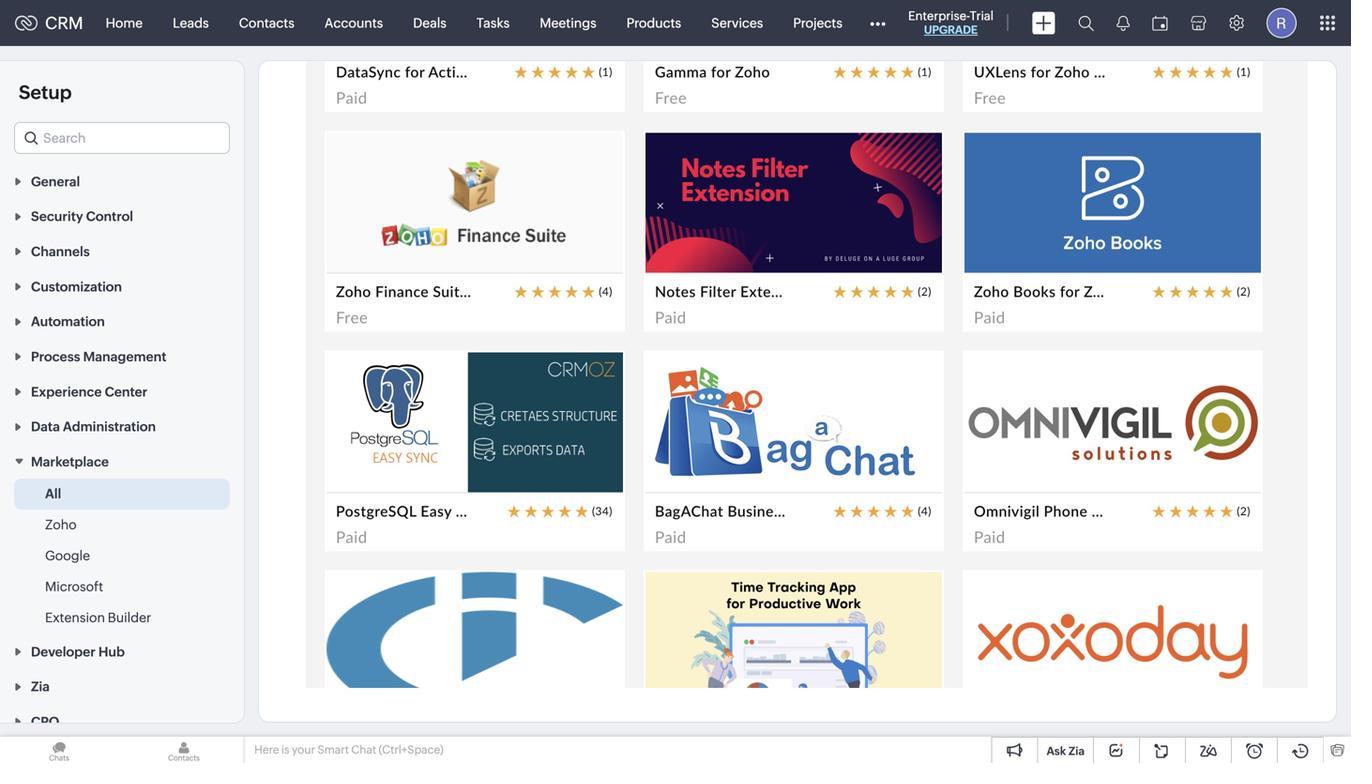 Task type: describe. For each thing, give the bounding box(es) containing it.
setup
[[19, 82, 72, 103]]

leads
[[173, 15, 209, 31]]

hub
[[98, 644, 125, 659]]

upgrade
[[924, 23, 978, 36]]

google link
[[45, 546, 90, 565]]

channels button
[[0, 233, 244, 268]]

enterprise-trial upgrade
[[909, 9, 994, 36]]

channels
[[31, 244, 90, 259]]

zoho
[[45, 517, 77, 532]]

chats image
[[0, 737, 118, 763]]

general button
[[0, 163, 244, 198]]

developer
[[31, 644, 96, 659]]

profile image
[[1267, 8, 1297, 38]]

meetings link
[[525, 0, 612, 46]]

marketplace region
[[0, 479, 244, 634]]

home link
[[91, 0, 158, 46]]

create menu image
[[1032, 12, 1056, 34]]

microsoft
[[45, 579, 103, 594]]

administration
[[63, 419, 156, 434]]

automation button
[[0, 303, 244, 339]]

zia button
[[0, 669, 244, 704]]

here is your smart chat (ctrl+space)
[[254, 743, 444, 756]]

zoho link
[[45, 515, 77, 534]]

google
[[45, 548, 90, 563]]

accounts link
[[310, 0, 398, 46]]

control
[[86, 209, 133, 224]]

developer hub
[[31, 644, 125, 659]]

cpq
[[31, 714, 59, 729]]

customization
[[31, 279, 122, 294]]

signals element
[[1106, 0, 1141, 46]]

all
[[45, 486, 61, 501]]

experience
[[31, 384, 102, 399]]

calendar image
[[1153, 15, 1169, 31]]

search element
[[1067, 0, 1106, 46]]

experience center button
[[0, 374, 244, 409]]

products link
[[612, 0, 697, 46]]

data
[[31, 419, 60, 434]]

security control
[[31, 209, 133, 224]]

logo image
[[15, 15, 38, 31]]

profile element
[[1256, 0, 1308, 46]]

products
[[627, 15, 682, 31]]

crm link
[[15, 13, 83, 33]]

contacts link
[[224, 0, 310, 46]]

create menu element
[[1021, 0, 1067, 46]]

zia inside dropdown button
[[31, 679, 50, 694]]

all link
[[45, 484, 61, 503]]

builder
[[108, 610, 151, 625]]

tasks link
[[462, 0, 525, 46]]

microsoft link
[[45, 577, 103, 596]]

leads link
[[158, 0, 224, 46]]

general
[[31, 174, 80, 189]]

smart
[[318, 743, 349, 756]]



Task type: locate. For each thing, give the bounding box(es) containing it.
1 vertical spatial zia
[[1069, 745, 1085, 757]]

management
[[83, 349, 167, 364]]

your
[[292, 743, 315, 756]]

contacts
[[239, 15, 295, 31]]

enterprise-
[[909, 9, 970, 23]]

signals image
[[1117, 15, 1130, 31]]

projects
[[793, 15, 843, 31]]

center
[[105, 384, 148, 399]]

customization button
[[0, 268, 244, 303]]

marketplace button
[[0, 444, 244, 479]]

projects link
[[778, 0, 858, 46]]

Search text field
[[15, 123, 229, 153]]

tasks
[[477, 15, 510, 31]]

ask
[[1047, 745, 1067, 757]]

contacts image
[[125, 737, 243, 763]]

zia
[[31, 679, 50, 694], [1069, 745, 1085, 757]]

0 horizontal spatial zia
[[31, 679, 50, 694]]

search image
[[1078, 15, 1094, 31]]

is
[[281, 743, 290, 756]]

trial
[[970, 9, 994, 23]]

home
[[106, 15, 143, 31]]

here
[[254, 743, 279, 756]]

marketplace
[[31, 454, 109, 469]]

None field
[[14, 122, 230, 154]]

services link
[[697, 0, 778, 46]]

(ctrl+space)
[[379, 743, 444, 756]]

Other Modules field
[[858, 8, 898, 38]]

experience center
[[31, 384, 148, 399]]

security
[[31, 209, 83, 224]]

process
[[31, 349, 80, 364]]

deals link
[[398, 0, 462, 46]]

cpq button
[[0, 704, 244, 739]]

process management button
[[0, 339, 244, 374]]

zia right ask
[[1069, 745, 1085, 757]]

0 vertical spatial zia
[[31, 679, 50, 694]]

chat
[[351, 743, 376, 756]]

data administration button
[[0, 409, 244, 444]]

deals
[[413, 15, 447, 31]]

extension
[[45, 610, 105, 625]]

meetings
[[540, 15, 597, 31]]

crm
[[45, 13, 83, 33]]

developer hub button
[[0, 634, 244, 669]]

1 horizontal spatial zia
[[1069, 745, 1085, 757]]

zia up "cpq"
[[31, 679, 50, 694]]

services
[[712, 15, 763, 31]]

process management
[[31, 349, 167, 364]]

extension builder
[[45, 610, 151, 625]]

data administration
[[31, 419, 156, 434]]

ask zia
[[1047, 745, 1085, 757]]

accounts
[[325, 15, 383, 31]]

automation
[[31, 314, 105, 329]]

security control button
[[0, 198, 244, 233]]



Task type: vqa. For each thing, say whether or not it's contained in the screenshot.
navigation
no



